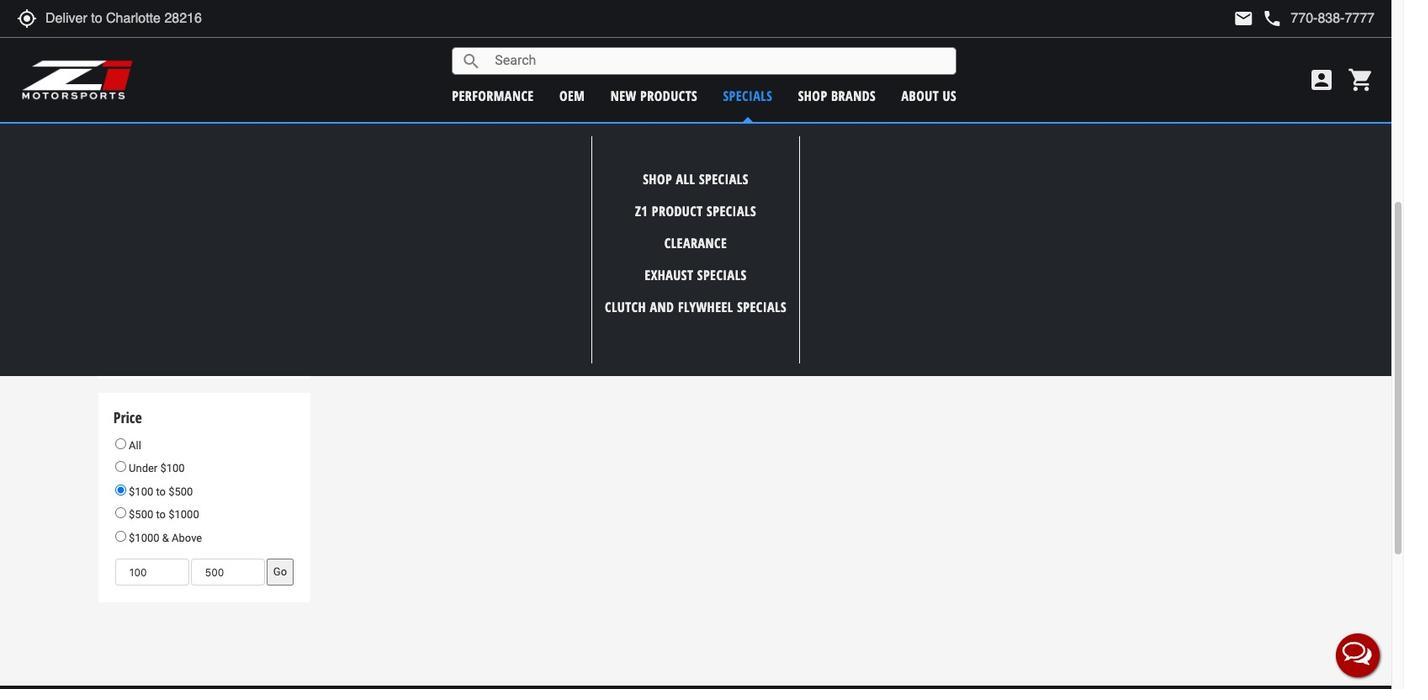 Task type: locate. For each thing, give the bounding box(es) containing it.
1 horizontal spatial $1000
[[168, 509, 199, 521]]

z1 product specials link
[[635, 202, 757, 221]]

to up $500 to $1000
[[156, 485, 166, 498]]

account_box
[[1309, 66, 1336, 93]]

about us link
[[902, 86, 957, 105]]

to for $100
[[156, 485, 166, 498]]

1 vertical spatial all
[[126, 439, 141, 452]]

to
[[156, 485, 166, 498], [156, 509, 166, 521]]

brands
[[832, 86, 876, 105]]

shop all specials link
[[643, 170, 749, 189]]

0 horizontal spatial vehicle
[[601, 130, 646, 146]]

shop up z1 at the top of the page
[[643, 170, 673, 189]]

$100 up the $100 to $500
[[160, 462, 185, 475]]

$100 to $500
[[126, 485, 193, 498]]

0 vertical spatial $500
[[168, 485, 193, 498]]

all up under
[[126, 439, 141, 452]]

0 horizontal spatial $100
[[129, 485, 153, 498]]

show
[[129, 84, 156, 97]]

$100 down under
[[129, 485, 153, 498]]

0 vertical spatial all
[[676, 170, 696, 189]]

shopping_cart
[[1348, 66, 1375, 93]]

0 vertical spatial $100
[[160, 462, 185, 475]]

all
[[676, 170, 696, 189], [126, 439, 141, 452]]

shop for shop brands
[[799, 86, 828, 105]]

z1 product specials
[[635, 202, 757, 221]]

None checkbox
[[115, 29, 129, 43]]

$1000 left &
[[129, 532, 160, 544]]

shop
[[799, 86, 828, 105], [643, 170, 673, 189]]

exhaust specials
[[645, 266, 747, 284]]

vehicle inside no vehicle selected! select your vehicle
[[601, 130, 646, 146]]

$1000 up above
[[168, 509, 199, 521]]

show more button
[[115, 80, 197, 102]]

None radio
[[115, 461, 126, 472], [115, 485, 126, 496], [115, 461, 126, 472], [115, 485, 126, 496]]

1 vertical spatial $100
[[129, 485, 153, 498]]

0 horizontal spatial $1000
[[129, 532, 160, 544]]

1 to from the top
[[156, 485, 166, 498]]

$100
[[160, 462, 185, 475], [129, 485, 153, 498]]

new products link
[[611, 86, 698, 105]]

vehicle right 'your'
[[774, 129, 813, 148]]

new
[[611, 86, 637, 105]]

$500 to $1000
[[126, 509, 199, 521]]

$500 down the $100 to $500
[[129, 509, 153, 521]]

above
[[172, 532, 202, 544]]

vehicle
[[774, 129, 813, 148], [601, 130, 646, 146]]

specials
[[699, 170, 749, 189], [707, 202, 757, 221], [698, 266, 747, 284], [737, 298, 787, 316]]

0 horizontal spatial shop
[[643, 170, 673, 189]]

1 horizontal spatial $500
[[168, 485, 193, 498]]

clutch and flywheel specials link
[[605, 298, 787, 316]]

shop brands
[[799, 86, 876, 105]]

r32
[[205, 28, 224, 40]]

about us
[[902, 86, 957, 105]]

no
[[579, 130, 598, 146]]

account_box link
[[1305, 66, 1340, 93]]

to down the $100 to $500
[[156, 509, 166, 521]]

specials up clearance
[[707, 202, 757, 221]]

None radio
[[115, 438, 126, 449], [115, 508, 126, 519], [115, 531, 126, 542], [115, 438, 126, 449], [115, 508, 126, 519], [115, 531, 126, 542]]

$500 up $500 to $1000
[[168, 485, 193, 498]]

None checkbox
[[115, 3, 129, 17], [115, 55, 129, 70], [115, 3, 129, 17], [115, 55, 129, 70]]

nissan skyline coupe sedan r34 gtr gt-r bnr34 gts-t gtst gts awd attesa 1999 2000 2001 2002 rb20det rb25de rb25det rb26dett z1 motorsports image
[[134, 0, 201, 19]]

max number field
[[191, 559, 265, 586]]

1 horizontal spatial shop
[[799, 86, 828, 105]]

under
[[129, 462, 158, 475]]

mail link
[[1234, 8, 1254, 29]]

shop left 'brands'
[[799, 86, 828, 105]]

0 horizontal spatial $500
[[129, 509, 153, 521]]

under  $100
[[126, 462, 185, 475]]

nissan skyline coupe sedan r32 gtr gt-r bnr32 hcr32 hnr32 er32 hr32 fr32 gts-4 gts4 gts-t gtst gts image
[[134, 24, 201, 46]]

us
[[943, 86, 957, 105]]

no vehicle selected! select your vehicle
[[579, 129, 813, 148]]

1 vertical spatial shop
[[643, 170, 673, 189]]

vehicle right no
[[601, 130, 646, 146]]

show more
[[129, 84, 184, 97]]

1 vertical spatial to
[[156, 509, 166, 521]]

about
[[902, 86, 939, 105]]

all up product at the top of page
[[676, 170, 696, 189]]

shop for shop all specials
[[643, 170, 673, 189]]

0 vertical spatial to
[[156, 485, 166, 498]]

my_location
[[17, 8, 37, 29]]

mail
[[1234, 8, 1254, 29]]

$500
[[168, 485, 193, 498], [129, 509, 153, 521]]

1 vertical spatial $500
[[129, 509, 153, 521]]

0 vertical spatial $1000
[[168, 509, 199, 521]]

specials right flywheel at the top of page
[[737, 298, 787, 316]]

2 to from the top
[[156, 509, 166, 521]]

0 vertical spatial shop
[[799, 86, 828, 105]]

$1000
[[168, 509, 199, 521], [129, 532, 160, 544]]

your
[[745, 129, 770, 148]]

phone
[[1263, 8, 1283, 29]]

go
[[273, 566, 287, 578]]

clearance
[[665, 234, 727, 253]]

shopping_cart link
[[1344, 66, 1375, 93]]



Task type: describe. For each thing, give the bounding box(es) containing it.
phone link
[[1263, 8, 1375, 29]]

select your vehicle link
[[709, 129, 813, 148]]

exhaust specials link
[[645, 266, 747, 284]]

and
[[650, 298, 675, 316]]

oem
[[560, 86, 585, 105]]

product
[[652, 202, 703, 221]]

performance
[[452, 86, 534, 105]]

to for $500
[[156, 509, 166, 521]]

search
[[461, 51, 482, 71]]

$1000 & above
[[126, 532, 202, 544]]

z1 motorsports logo image
[[21, 59, 134, 101]]

1 horizontal spatial $100
[[160, 462, 185, 475]]

1 horizontal spatial all
[[676, 170, 696, 189]]

price
[[113, 407, 142, 427]]

min number field
[[115, 559, 189, 586]]

selected!
[[649, 130, 707, 146]]

specials link
[[723, 86, 773, 105]]

0 horizontal spatial all
[[126, 439, 141, 452]]

mail phone
[[1234, 8, 1283, 29]]

clutch
[[605, 298, 646, 316]]

shop brands link
[[799, 86, 876, 105]]

shop all specials
[[643, 170, 749, 189]]

6
[[236, 28, 242, 40]]

1 vertical spatial $1000
[[129, 532, 160, 544]]

nissan skyline coupe sedan r33 gtr gt-r bcnr33 enr33 enr33 gts-t gtst gts awd attesa 1995 1996 1997 1998 rb20det rb25de image
[[134, 50, 201, 72]]

specials up flywheel at the top of page
[[698, 266, 747, 284]]

products
[[641, 86, 698, 105]]

oem link
[[560, 86, 585, 105]]

more
[[158, 84, 184, 97]]

exhaust
[[645, 266, 694, 284]]

new products
[[611, 86, 698, 105]]

Search search field
[[482, 48, 956, 74]]

specials
[[723, 86, 773, 105]]

performance link
[[452, 86, 534, 105]]

specials down select at right
[[699, 170, 749, 189]]

select
[[709, 129, 741, 148]]

flywheel
[[678, 298, 734, 316]]

&
[[162, 532, 169, 544]]

1 horizontal spatial vehicle
[[774, 129, 813, 148]]

clutch and flywheel specials
[[605, 298, 787, 316]]

go button
[[267, 559, 294, 586]]

clearance link
[[665, 234, 727, 253]]

z1
[[635, 202, 648, 221]]



Task type: vqa. For each thing, say whether or not it's contained in the screenshot.
'ACCOUNT_BOX'
yes



